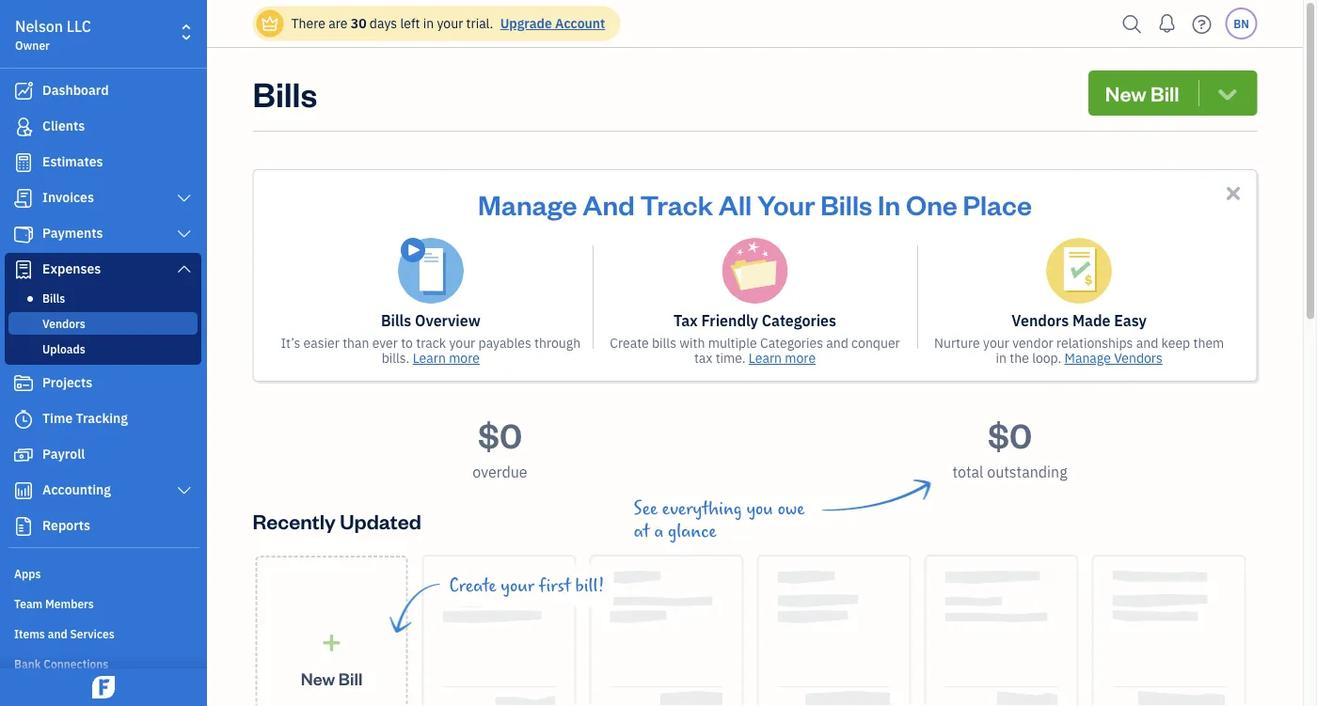 Task type: describe. For each thing, give the bounding box(es) containing it.
ever
[[372, 335, 398, 352]]

bn
[[1234, 16, 1249, 31]]

at
[[634, 521, 650, 542]]

apps link
[[5, 559, 201, 587]]

tax
[[674, 311, 698, 331]]

crown image
[[260, 14, 280, 33]]

team members
[[14, 597, 94, 612]]

tax friendly categories
[[674, 311, 836, 331]]

bills left in
[[821, 186, 873, 222]]

reports link
[[5, 510, 201, 544]]

and inside "items and services" link
[[48, 627, 67, 642]]

overdue
[[473, 462, 528, 482]]

learn for overview
[[413, 350, 446, 367]]

and inside nurture your vendor relationships and keep them in the loop.
[[1136, 335, 1159, 352]]

1 vertical spatial new bill
[[301, 668, 363, 690]]

account
[[555, 15, 605, 32]]

through
[[535, 335, 581, 352]]

your left trial.
[[437, 15, 463, 32]]

time tracking link
[[5, 403, 201, 437]]

to
[[401, 335, 413, 352]]

upgrade account link
[[497, 15, 605, 32]]

new inside new bill button
[[1105, 80, 1147, 106]]

payments
[[42, 224, 103, 242]]

bills.
[[382, 350, 410, 367]]

multiple
[[708, 335, 757, 352]]

bills down crown icon
[[253, 71, 317, 115]]

bills inside main element
[[42, 291, 65, 306]]

create your first bill!
[[449, 576, 605, 597]]

in inside nurture your vendor relationships and keep them in the loop.
[[996, 350, 1007, 367]]

bill inside button
[[1151, 80, 1180, 106]]

new inside new bill link
[[301, 668, 335, 690]]

learn more for overview
[[413, 350, 480, 367]]

track
[[640, 186, 713, 222]]

money image
[[12, 446, 35, 465]]

team members link
[[5, 589, 201, 617]]

expenses
[[42, 260, 101, 278]]

there
[[291, 15, 325, 32]]

expenses link
[[5, 253, 201, 287]]

your inside nurture your vendor relationships and keep them in the loop.
[[983, 335, 1009, 352]]

team
[[14, 597, 43, 612]]

bills up to
[[381, 311, 411, 331]]

tracking
[[76, 410, 128, 427]]

recently updated
[[253, 508, 421, 534]]

easy
[[1114, 311, 1147, 331]]

nurture your vendor relationships and keep them in the loop.
[[934, 335, 1224, 367]]

projects link
[[5, 367, 201, 401]]

estimate image
[[12, 153, 35, 172]]

30
[[351, 15, 367, 32]]

and
[[583, 186, 635, 222]]

vendors for vendors
[[42, 316, 85, 331]]

your left 'first'
[[501, 576, 535, 597]]

bills overview image
[[398, 238, 464, 304]]

vendors for vendors made easy
[[1012, 311, 1069, 331]]

accounting link
[[5, 474, 201, 508]]

bills link
[[8, 287, 198, 310]]

$0 for $0 overdue
[[478, 412, 522, 457]]

freshbooks image
[[88, 677, 119, 699]]

in
[[878, 186, 901, 222]]

report image
[[12, 518, 35, 536]]

glance
[[668, 521, 717, 542]]

track
[[416, 335, 446, 352]]

invoices
[[42, 189, 94, 206]]

payroll link
[[5, 438, 201, 472]]

1 vertical spatial bill
[[339, 668, 363, 690]]

0 vertical spatial categories
[[762, 311, 836, 331]]

friendly
[[702, 311, 758, 331]]

place
[[963, 186, 1032, 222]]

main element
[[0, 0, 268, 707]]

chevron large down image for expenses
[[176, 262, 193, 277]]

chevron large down image for payments
[[176, 227, 193, 242]]

nurture
[[934, 335, 980, 352]]

dashboard
[[42, 81, 109, 99]]

more for tax friendly categories
[[785, 350, 816, 367]]

keep
[[1162, 335, 1190, 352]]

tax friendly categories image
[[722, 238, 788, 304]]

new bill inside button
[[1105, 80, 1180, 106]]

payment image
[[12, 225, 35, 244]]

updated
[[340, 508, 421, 534]]

easier
[[303, 335, 340, 352]]

bn button
[[1226, 8, 1258, 40]]

items and services
[[14, 627, 115, 642]]

first
[[539, 576, 571, 597]]

search image
[[1117, 10, 1147, 38]]

payables
[[479, 335, 531, 352]]

overview
[[415, 311, 481, 331]]

learn for friendly
[[749, 350, 782, 367]]

a
[[654, 521, 664, 542]]

see
[[634, 499, 658, 519]]

chart image
[[12, 482, 35, 501]]

outstanding
[[987, 462, 1068, 482]]

items and services link
[[5, 619, 201, 647]]

manage vendors
[[1065, 350, 1163, 367]]

recently
[[253, 508, 336, 534]]

time.
[[716, 350, 746, 367]]

nelson llc owner
[[15, 16, 91, 53]]

them
[[1194, 335, 1224, 352]]

bills overview
[[381, 311, 481, 331]]

chevron large down image for accounting
[[176, 484, 193, 499]]

create bills with multiple categories and conquer tax time.
[[610, 335, 900, 367]]

invoices link
[[5, 182, 201, 215]]

chevron large down image for invoices
[[176, 191, 193, 206]]

$0 for $0 total outstanding
[[988, 412, 1032, 457]]

trial.
[[466, 15, 493, 32]]

new bill button
[[1089, 71, 1258, 116]]



Task type: locate. For each thing, give the bounding box(es) containing it.
your inside the it's easier than ever to track your payables through bills.
[[449, 335, 475, 352]]

0 vertical spatial create
[[610, 335, 649, 352]]

vendors made easy image
[[1046, 238, 1112, 304]]

uploads link
[[8, 338, 198, 360]]

0 horizontal spatial new bill
[[301, 668, 363, 690]]

0 horizontal spatial bill
[[339, 668, 363, 690]]

0 horizontal spatial vendors
[[42, 316, 85, 331]]

1 horizontal spatial new
[[1105, 80, 1147, 106]]

it's easier than ever to track your payables through bills.
[[281, 335, 581, 367]]

1 horizontal spatial $0
[[988, 412, 1032, 457]]

timer image
[[12, 410, 35, 429]]

chevron large down image inside invoices link
[[176, 191, 193, 206]]

payroll
[[42, 446, 85, 463]]

and down the easy
[[1136, 335, 1159, 352]]

learn right time.
[[749, 350, 782, 367]]

bank connections image
[[14, 656, 201, 671]]

1 horizontal spatial and
[[826, 335, 849, 352]]

chevron large down image down "estimates" link
[[176, 191, 193, 206]]

loop.
[[1032, 350, 1062, 367]]

0 horizontal spatial learn more
[[413, 350, 480, 367]]

estimates
[[42, 153, 103, 170]]

categories down tax friendly categories
[[760, 335, 823, 352]]

one
[[906, 186, 958, 222]]

than
[[343, 335, 369, 352]]

plus image
[[321, 633, 343, 653]]

manage
[[478, 186, 577, 222], [1065, 350, 1111, 367]]

$0 total outstanding
[[953, 412, 1068, 482]]

categories up create bills with multiple categories and conquer tax time.
[[762, 311, 836, 331]]

new bill link
[[255, 556, 408, 707]]

chevron large down image up 'reports' link
[[176, 484, 193, 499]]

0 horizontal spatial $0
[[478, 412, 522, 457]]

create inside create bills with multiple categories and conquer tax time.
[[610, 335, 649, 352]]

bills
[[253, 71, 317, 115], [821, 186, 873, 222], [42, 291, 65, 306], [381, 311, 411, 331]]

vendors made easy
[[1012, 311, 1147, 331]]

dashboard image
[[12, 82, 35, 101]]

made
[[1073, 311, 1111, 331]]

1 vertical spatial categories
[[760, 335, 823, 352]]

vendors down the easy
[[1114, 350, 1163, 367]]

1 horizontal spatial new bill
[[1105, 80, 1180, 106]]

manage for manage vendors
[[1065, 350, 1111, 367]]

0 vertical spatial in
[[423, 15, 434, 32]]

owner
[[15, 38, 50, 53]]

apps
[[14, 566, 41, 581]]

2 more from the left
[[785, 350, 816, 367]]

learn more
[[413, 350, 480, 367], [749, 350, 816, 367]]

in right left
[[423, 15, 434, 32]]

projects
[[42, 374, 92, 391]]

bill
[[1151, 80, 1180, 106], [339, 668, 363, 690]]

estimates link
[[5, 146, 201, 180]]

conquer
[[852, 335, 900, 352]]

manage down the made
[[1065, 350, 1111, 367]]

1 horizontal spatial vendors
[[1012, 311, 1069, 331]]

services
[[70, 627, 115, 642]]

learn
[[413, 350, 446, 367], [749, 350, 782, 367]]

payments link
[[5, 217, 201, 251]]

$0 inside $0 total outstanding
[[988, 412, 1032, 457]]

1 horizontal spatial learn more
[[749, 350, 816, 367]]

chevron large down image
[[176, 191, 193, 206], [176, 227, 193, 242]]

dashboard link
[[5, 74, 201, 108]]

chevron large down image up bills link
[[176, 262, 193, 277]]

your left the
[[983, 335, 1009, 352]]

relationships
[[1057, 335, 1133, 352]]

vendors link
[[8, 312, 198, 335]]

your
[[757, 186, 815, 222]]

2 horizontal spatial vendors
[[1114, 350, 1163, 367]]

1 horizontal spatial create
[[610, 335, 649, 352]]

new down search icon
[[1105, 80, 1147, 106]]

owe
[[778, 499, 805, 519]]

expense image
[[12, 261, 35, 279]]

create
[[610, 335, 649, 352], [449, 576, 496, 597]]

1 vertical spatial create
[[449, 576, 496, 597]]

1 vertical spatial manage
[[1065, 350, 1111, 367]]

are
[[329, 15, 348, 32]]

0 horizontal spatial manage
[[478, 186, 577, 222]]

chevrondown image
[[1215, 80, 1241, 106]]

$0 up the overdue
[[478, 412, 522, 457]]

2 learn more from the left
[[749, 350, 816, 367]]

categories inside create bills with multiple categories and conquer tax time.
[[760, 335, 823, 352]]

tax
[[694, 350, 713, 367]]

1 horizontal spatial manage
[[1065, 350, 1111, 367]]

$0
[[478, 412, 522, 457], [988, 412, 1032, 457]]

all
[[719, 186, 752, 222]]

your down overview
[[449, 335, 475, 352]]

close image
[[1223, 183, 1244, 204]]

learn more down overview
[[413, 350, 480, 367]]

days
[[370, 15, 397, 32]]

bill left chevrondown image
[[1151, 80, 1180, 106]]

chevron large down image inside accounting link
[[176, 484, 193, 499]]

client image
[[12, 118, 35, 136]]

upgrade
[[500, 15, 552, 32]]

vendors up vendor
[[1012, 311, 1069, 331]]

go to help image
[[1187, 10, 1217, 38]]

in
[[423, 15, 434, 32], [996, 350, 1007, 367]]

with
[[680, 335, 705, 352]]

chevron large down image inside 'expenses' 'link'
[[176, 262, 193, 277]]

learn more for friendly
[[749, 350, 816, 367]]

you
[[747, 499, 773, 519]]

new bill down plus image
[[301, 668, 363, 690]]

0 vertical spatial new
[[1105, 80, 1147, 106]]

2 chevron large down image from the top
[[176, 484, 193, 499]]

0 horizontal spatial and
[[48, 627, 67, 642]]

chevron large down image up 'expenses' 'link' at the top of page
[[176, 227, 193, 242]]

bills
[[652, 335, 677, 352]]

new down plus image
[[301, 668, 335, 690]]

uploads
[[42, 342, 85, 357]]

2 horizontal spatial and
[[1136, 335, 1159, 352]]

2 chevron large down image from the top
[[176, 227, 193, 242]]

clients
[[42, 117, 85, 135]]

0 vertical spatial manage
[[478, 186, 577, 222]]

0 horizontal spatial in
[[423, 15, 434, 32]]

learn more down tax friendly categories
[[749, 350, 816, 367]]

create for create your first bill!
[[449, 576, 496, 597]]

0 horizontal spatial more
[[449, 350, 480, 367]]

1 chevron large down image from the top
[[176, 191, 193, 206]]

1 horizontal spatial bill
[[1151, 80, 1180, 106]]

more
[[449, 350, 480, 367], [785, 350, 816, 367]]

1 horizontal spatial in
[[996, 350, 1007, 367]]

0 vertical spatial chevron large down image
[[176, 262, 193, 277]]

vendors inside main element
[[42, 316, 85, 331]]

$0 up the outstanding
[[988, 412, 1032, 457]]

time
[[42, 410, 73, 427]]

create for create bills with multiple categories and conquer tax time.
[[610, 335, 649, 352]]

reports
[[42, 517, 90, 534]]

and right items at the left of the page
[[48, 627, 67, 642]]

left
[[400, 15, 420, 32]]

in left the
[[996, 350, 1007, 367]]

everything
[[662, 499, 742, 519]]

learn right bills.
[[413, 350, 446, 367]]

new bill down search icon
[[1105, 80, 1180, 106]]

manage left and
[[478, 186, 577, 222]]

vendors
[[1012, 311, 1069, 331], [42, 316, 85, 331], [1114, 350, 1163, 367]]

create left bills
[[610, 335, 649, 352]]

and inside create bills with multiple categories and conquer tax time.
[[826, 335, 849, 352]]

more down tax friendly categories
[[785, 350, 816, 367]]

1 vertical spatial chevron large down image
[[176, 227, 193, 242]]

1 more from the left
[[449, 350, 480, 367]]

0 horizontal spatial learn
[[413, 350, 446, 367]]

chevron large down image
[[176, 262, 193, 277], [176, 484, 193, 499]]

1 vertical spatial new
[[301, 668, 335, 690]]

manage for manage and track all your bills in one place
[[478, 186, 577, 222]]

and
[[826, 335, 849, 352], [1136, 335, 1159, 352], [48, 627, 67, 642]]

1 vertical spatial chevron large down image
[[176, 484, 193, 499]]

total
[[953, 462, 984, 482]]

bills down expenses
[[42, 291, 65, 306]]

nelson
[[15, 16, 63, 36]]

vendors up uploads
[[42, 316, 85, 331]]

time tracking
[[42, 410, 128, 427]]

clients link
[[5, 110, 201, 144]]

members
[[45, 597, 94, 612]]

0 horizontal spatial create
[[449, 576, 496, 597]]

your
[[437, 15, 463, 32], [449, 335, 475, 352], [983, 335, 1009, 352], [501, 576, 535, 597]]

2 $0 from the left
[[988, 412, 1032, 457]]

items
[[14, 627, 45, 642]]

0 vertical spatial bill
[[1151, 80, 1180, 106]]

and left conquer
[[826, 335, 849, 352]]

see everything you owe at a glance
[[634, 499, 805, 542]]

1 learn more from the left
[[413, 350, 480, 367]]

0 vertical spatial chevron large down image
[[176, 191, 193, 206]]

1 horizontal spatial learn
[[749, 350, 782, 367]]

bill down plus image
[[339, 668, 363, 690]]

new bill button
[[1089, 71, 1258, 116]]

new bill
[[1105, 80, 1180, 106], [301, 668, 363, 690]]

vendor
[[1013, 335, 1054, 352]]

0 horizontal spatial new
[[301, 668, 335, 690]]

bill!
[[575, 576, 605, 597]]

more right track
[[449, 350, 480, 367]]

1 vertical spatial in
[[996, 350, 1007, 367]]

2 learn from the left
[[749, 350, 782, 367]]

1 learn from the left
[[413, 350, 446, 367]]

it's
[[281, 335, 300, 352]]

llc
[[67, 16, 91, 36]]

1 $0 from the left
[[478, 412, 522, 457]]

create left 'first'
[[449, 576, 496, 597]]

$0 inside $0 overdue
[[478, 412, 522, 457]]

notifications image
[[1152, 5, 1182, 42]]

more for bills overview
[[449, 350, 480, 367]]

project image
[[12, 374, 35, 393]]

invoice image
[[12, 189, 35, 208]]

1 chevron large down image from the top
[[176, 262, 193, 277]]

1 horizontal spatial more
[[785, 350, 816, 367]]

0 vertical spatial new bill
[[1105, 80, 1180, 106]]



Task type: vqa. For each thing, say whether or not it's contained in the screenshot.
Month link
no



